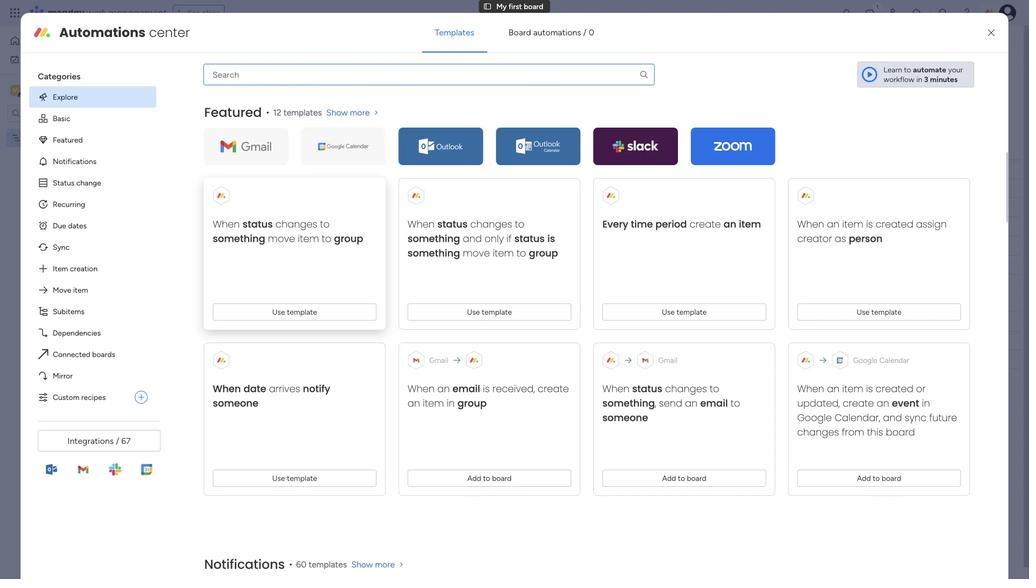 Task type: vqa. For each thing, say whether or not it's contained in the screenshot.
Public board icon
no



Task type: locate. For each thing, give the bounding box(es) containing it.
main inside "button"
[[179, 79, 195, 88]]

first up type
[[192, 34, 223, 58]]

person
[[849, 232, 883, 246]]

1 horizontal spatial add to board
[[662, 474, 707, 483]]

when inside when status changes   to something and only if status is something move item to group
[[408, 217, 435, 231]]

month for this month
[[207, 142, 239, 155]]

featured down basic on the top
[[53, 135, 83, 145]]

only
[[485, 232, 504, 246]]

email
[[453, 382, 480, 396], [700, 397, 728, 410]]

created for person
[[876, 217, 914, 231]]

3 down automate at right
[[925, 75, 929, 84]]

2 due date field from the top
[[519, 316, 555, 327]]

type
[[206, 60, 222, 69]]

show more left the arrow down image
[[326, 108, 370, 118]]

explore option
[[29, 86, 156, 108]]

0 horizontal spatial and
[[357, 60, 369, 69]]

an inside when status changes to something , send an email to someone
[[685, 397, 698, 410]]

and down event
[[883, 411, 902, 425]]

0 horizontal spatial of
[[224, 60, 231, 69]]

use template button
[[213, 304, 376, 321], [408, 304, 571, 321], [603, 304, 766, 321], [798, 304, 961, 321], [213, 470, 376, 487]]

0 horizontal spatial gmail
[[429, 356, 448, 365]]

notifications image
[[842, 8, 852, 18]]

1 horizontal spatial more
[[375, 560, 395, 570]]

0 vertical spatial owner field
[[388, 163, 415, 175]]

gmail up send
[[658, 356, 678, 365]]

due for first column information image from the top of the page
[[522, 165, 535, 174]]

0 horizontal spatial first
[[37, 133, 51, 142]]

created up person
[[876, 217, 914, 231]]

when for when an item is created   assign creator as
[[798, 217, 825, 231]]

0 vertical spatial minutes
[[931, 75, 958, 84]]

templates for notifications
[[309, 560, 347, 570]]

1 horizontal spatial google
[[853, 356, 878, 365]]

show left filter
[[326, 108, 348, 118]]

0 horizontal spatial email
[[453, 382, 480, 396]]

connected boards
[[53, 350, 115, 359]]

search everything image
[[939, 8, 949, 18]]

1 vertical spatial more
[[375, 560, 395, 570]]

my first board inside list box
[[25, 133, 72, 142]]

integrations
[[67, 436, 114, 446]]

1 owner field from the top
[[388, 163, 415, 175]]

show for notifications
[[351, 560, 373, 570]]

project 1
[[203, 184, 232, 193]]

1 horizontal spatial move
[[463, 246, 490, 260]]

home button
[[6, 32, 115, 49]]

12
[[273, 108, 281, 118]]

move inside when status changes   to something move item to group
[[268, 232, 295, 246]]

when inside when an item is created or updated, create an
[[798, 382, 825, 396]]

an
[[724, 217, 737, 231], [827, 217, 840, 231], [437, 382, 450, 396], [827, 382, 840, 396], [408, 397, 420, 410], [685, 397, 698, 410], [877, 397, 890, 410]]

changes for only
[[470, 217, 512, 231]]

2 notes from the top
[[677, 317, 698, 326]]

0 horizontal spatial my first board
[[25, 133, 72, 142]]

Due date field
[[519, 163, 555, 175], [519, 316, 555, 327]]

add to board button
[[408, 470, 571, 487], [603, 470, 766, 487], [798, 470, 961, 487]]

manage any type of project. assign owners, set timelines and keep track of where your project stands.
[[164, 60, 507, 69]]

group
[[334, 232, 363, 246], [529, 246, 558, 260], [215, 393, 235, 402], [457, 397, 487, 410]]

1 gmail from the left
[[429, 356, 448, 365]]

1 vertical spatial and
[[463, 232, 482, 246]]

1 vertical spatial priority field
[[598, 316, 627, 327]]

0 horizontal spatial main
[[25, 85, 43, 95]]

1 notes field from the top
[[674, 163, 700, 175]]

email right send
[[700, 397, 728, 410]]

created inside when an item is created or updated, create an
[[876, 382, 914, 396]]

google left calendar
[[853, 356, 878, 365]]

minutes down automate at right
[[931, 75, 958, 84]]

0 vertical spatial 3
[[925, 75, 929, 84]]

1 priority from the top
[[600, 165, 624, 174]]

see inside button
[[188, 8, 200, 17]]

1 vertical spatial column information image
[[560, 317, 569, 326]]

0 horizontal spatial more
[[350, 108, 370, 118]]

something
[[213, 232, 265, 246], [408, 232, 460, 246], [408, 246, 460, 260], [603, 397, 655, 410]]

show
[[326, 108, 348, 118], [351, 560, 373, 570]]

created up event
[[876, 382, 914, 396]]

your up automate
[[949, 65, 964, 74]]

show more link
[[326, 107, 380, 118], [351, 559, 406, 570]]

in down the or on the bottom of the page
[[922, 397, 930, 410]]

0 horizontal spatial /
[[116, 436, 119, 446]]

select product image
[[10, 8, 20, 18]]

something inside when status changes   to something move item to group
[[213, 232, 265, 246]]

my first board up board at the top of the page
[[497, 2, 544, 11]]

board
[[524, 2, 544, 11], [227, 34, 278, 58], [53, 133, 72, 142], [886, 426, 915, 439], [492, 474, 512, 483], [687, 474, 707, 483], [882, 474, 902, 483]]

1 vertical spatial status
[[53, 178, 75, 187]]

minutes for 3
[[931, 75, 958, 84]]

board activity image
[[912, 40, 925, 53]]

group inside when status changes   to something move item to group
[[334, 232, 363, 246]]

v2 search image
[[241, 106, 249, 118]]

status inside when status changes to something , send an email to someone
[[632, 382, 663, 396]]

2 column information image from the top
[[560, 317, 569, 326]]

automations  center image
[[33, 24, 51, 41]]

1 notes from the top
[[677, 165, 698, 174]]

2 horizontal spatial and
[[883, 411, 902, 425]]

inbox image
[[865, 8, 876, 18]]

status inside when status changes   to something move item to group
[[242, 217, 273, 231]]

categories list box
[[29, 62, 165, 408]]

workspace image
[[10, 84, 21, 96]]

0 vertical spatial see
[[188, 8, 200, 17]]

2 vertical spatial status
[[453, 317, 475, 326]]

0 horizontal spatial work
[[36, 55, 52, 64]]

1 horizontal spatial main
[[179, 79, 195, 88]]

1 vertical spatial status field
[[450, 316, 478, 327]]

status
[[453, 165, 475, 174], [53, 178, 75, 187], [453, 317, 475, 326]]

0 horizontal spatial show
[[326, 108, 348, 118]]

Notes field
[[674, 163, 700, 175], [674, 316, 700, 327]]

date for "due date" field corresponding to first column information image from the top of the page
[[537, 165, 552, 174]]

google down updated,
[[798, 411, 832, 425]]

0 vertical spatial budget field
[[747, 163, 777, 175]]

notify
[[303, 382, 330, 396]]

Priority field
[[598, 163, 627, 175], [598, 316, 627, 327]]

2 created from the top
[[876, 382, 914, 396]]

1 column information image from the top
[[560, 165, 569, 174]]

0 vertical spatial move
[[268, 232, 295, 246]]

when for when status changes to something , send an email to someone
[[603, 382, 630, 396]]

Budget field
[[747, 163, 777, 175], [747, 316, 777, 327]]

add to board for something
[[662, 474, 707, 483]]

Next month field
[[182, 294, 244, 308]]

my work
[[24, 55, 52, 64]]

2 vertical spatial first
[[37, 133, 51, 142]]

None search field
[[203, 64, 655, 85]]

1 add to board from the left
[[467, 474, 512, 483]]

2 add to board button from the left
[[603, 470, 766, 487]]

last
[[889, 317, 903, 326]]

main for main table
[[179, 79, 195, 88]]

integrations / 67 button
[[38, 430, 161, 452]]

0 horizontal spatial notifications
[[53, 157, 97, 166]]

Search for a column type search field
[[203, 64, 655, 85]]

in down learn to automate
[[917, 75, 923, 84]]

1 vertical spatial month
[[209, 294, 241, 308]]

when for when an email
[[408, 382, 435, 396]]

status for when status changes   to something move item to group
[[242, 217, 273, 231]]

is left received,
[[483, 382, 490, 396]]

2 horizontal spatial add to board
[[857, 474, 902, 483]]

project 3
[[203, 223, 233, 232]]

project
[[457, 60, 481, 69]]

workspace selection element
[[10, 84, 90, 98]]

2 gmail from the left
[[658, 356, 678, 365]]

2 horizontal spatial first
[[509, 2, 522, 11]]

my first board down basic on the top
[[25, 133, 72, 142]]

change
[[76, 178, 101, 187]]

1 vertical spatial google
[[798, 411, 832, 425]]

templates button
[[422, 19, 487, 45]]

work inside button
[[36, 55, 52, 64]]

item
[[53, 264, 68, 273]]

an inside 'when an item is created   assign creator as'
[[827, 217, 840, 231]]

when inside when status changes   to something move item to group
[[213, 217, 240, 231]]

1 add to board button from the left
[[408, 470, 571, 487]]

your right where
[[440, 60, 455, 69]]

month
[[207, 142, 239, 155], [209, 294, 241, 308]]

create up calendar,
[[843, 397, 874, 410]]

0 vertical spatial show
[[326, 108, 348, 118]]

1 vertical spatial templates
[[309, 560, 347, 570]]

1 horizontal spatial my first board
[[163, 34, 278, 58]]

0 vertical spatial create
[[690, 217, 721, 231]]

and down 'stuck'
[[463, 232, 482, 246]]

1 vertical spatial owner field
[[388, 316, 415, 327]]

of right the track
[[408, 60, 415, 69]]

0 vertical spatial show more
[[326, 108, 370, 118]]

1 of from the left
[[224, 60, 231, 69]]

is up person
[[866, 217, 873, 231]]

or
[[916, 382, 926, 396]]

add new group button
[[164, 389, 240, 406]]

0 vertical spatial date
[[537, 165, 552, 174]]

1 due date field from the top
[[519, 163, 555, 175]]

month inside field
[[209, 294, 241, 308]]

project
[[184, 108, 209, 117], [268, 164, 292, 174], [203, 184, 227, 193], [203, 203, 227, 212], [203, 223, 227, 232], [268, 317, 292, 326]]

main
[[179, 79, 195, 88], [25, 85, 43, 95]]

date inside when date arrives notify someone
[[243, 382, 266, 396]]

see left the more
[[489, 59, 502, 68]]

add to board button for group
[[408, 470, 571, 487]]

month inside 'field'
[[207, 142, 239, 155]]

minutes
[[931, 75, 958, 84], [911, 223, 935, 231]]

0 vertical spatial due date field
[[519, 163, 555, 175]]

0 vertical spatial templates
[[283, 108, 322, 118]]

featured down kanban button
[[204, 103, 262, 121]]

0 vertical spatial someone
[[213, 397, 258, 410]]

$100
[[755, 185, 770, 193]]

assign
[[916, 217, 947, 231]]

move inside when status changes   to something and only if status is something move item to group
[[463, 246, 490, 260]]

home
[[25, 36, 45, 45]]

mirror option
[[29, 365, 156, 387]]

an inside is received, create an item in
[[408, 397, 420, 410]]

in
[[917, 75, 923, 84], [447, 397, 455, 410], [922, 397, 930, 410]]

create right received,
[[538, 382, 569, 396]]

show more
[[326, 108, 370, 118], [351, 560, 395, 570]]

1 vertical spatial notifications
[[204, 556, 285, 574]]

updated
[[905, 317, 933, 326]]

0 vertical spatial show more link
[[326, 107, 380, 118]]

add to board for group
[[467, 474, 512, 483]]

is right if
[[548, 232, 555, 246]]

and inside when status changes   to something and only if status is something move item to group
[[463, 232, 482, 246]]

1 vertical spatial budget
[[750, 317, 775, 326]]

show more right 60 templates
[[351, 560, 395, 570]]

work for monday
[[87, 7, 106, 19]]

2 due date from the top
[[522, 317, 552, 326]]

minutes right 10
[[911, 223, 935, 231]]

0 horizontal spatial google
[[798, 411, 832, 425]]

1 vertical spatial owner
[[390, 317, 413, 326]]

0 vertical spatial month
[[207, 142, 239, 155]]

from
[[842, 426, 865, 439]]

0 vertical spatial due
[[522, 165, 535, 174]]

1 vertical spatial create
[[538, 382, 569, 396]]

my first board up type
[[163, 34, 278, 58]]

Owner field
[[388, 163, 415, 175], [388, 316, 415, 327]]

notes
[[677, 165, 698, 174], [677, 317, 698, 326]]

featured inside option
[[53, 135, 83, 145]]

changes inside when status changes   to something move item to group
[[275, 217, 317, 231]]

when for when status changes   to something move item to group
[[213, 217, 240, 231]]

Search in workspace field
[[23, 107, 90, 120]]

1 vertical spatial show more link
[[351, 559, 406, 570]]

0 vertical spatial budget
[[750, 165, 775, 174]]

integrate
[[828, 79, 858, 88]]

templates right the 12
[[283, 108, 322, 118]]

main left table at left top
[[179, 79, 195, 88]]

when for when an item is created or updated, create an
[[798, 382, 825, 396]]

Last updated field
[[887, 316, 936, 327]]

0 horizontal spatial add to board
[[467, 474, 512, 483]]

see left plans
[[188, 8, 200, 17]]

$1,000
[[752, 204, 773, 212]]

month right this
[[207, 142, 239, 155]]

due inside option
[[53, 221, 66, 230]]

due for 1st column information image from the bottom
[[522, 317, 535, 326]]

work down home
[[36, 55, 52, 64]]

period
[[656, 217, 687, 231]]

/ left 0
[[584, 27, 587, 37]]

template
[[287, 308, 317, 317], [482, 308, 512, 317], [677, 308, 707, 317], [872, 308, 902, 317], [287, 474, 317, 483]]

2 status field from the top
[[450, 316, 478, 327]]

updated,
[[798, 397, 840, 410]]

when status changes   to something move item to group
[[213, 217, 363, 246]]

1 vertical spatial minutes
[[911, 223, 935, 231]]

something for when status changes to something , send an email to someone
[[603, 397, 655, 410]]

0 vertical spatial and
[[357, 60, 369, 69]]

/ left 67 at bottom left
[[116, 436, 119, 446]]

month right next
[[209, 294, 241, 308]]

2 add to board from the left
[[662, 474, 707, 483]]

0 vertical spatial notes
[[677, 165, 698, 174]]

apps image
[[912, 8, 923, 18]]

0 vertical spatial owner
[[390, 165, 413, 174]]

is up in google calendar, and sync future changes from this board
[[866, 382, 873, 396]]

when inside when status changes to something , send an email to someone
[[603, 382, 630, 396]]

main for main workspace
[[25, 85, 43, 95]]

0 horizontal spatial add to board button
[[408, 470, 571, 487]]

add
[[183, 393, 197, 402], [467, 474, 481, 483], [662, 474, 676, 483], [857, 474, 871, 483]]

1 vertical spatial notes field
[[674, 316, 700, 327]]

0 vertical spatial priority
[[600, 165, 624, 174]]

1 horizontal spatial /
[[584, 27, 587, 37]]

1 horizontal spatial featured
[[204, 103, 262, 121]]

due dates option
[[29, 215, 156, 237]]

creation
[[70, 264, 98, 273]]

0 vertical spatial more
[[350, 108, 370, 118]]

0 vertical spatial status field
[[450, 163, 478, 175]]

1 vertical spatial priority
[[600, 317, 624, 326]]

1 horizontal spatial add to board button
[[603, 470, 766, 487]]

dapulse checkmark sign image
[[812, 202, 818, 215]]

1 horizontal spatial someone
[[603, 411, 648, 425]]

0 horizontal spatial see
[[188, 8, 200, 17]]

create right period
[[690, 217, 721, 231]]

60
[[296, 560, 306, 570]]

project inside button
[[184, 108, 209, 117]]

2 horizontal spatial add to board button
[[798, 470, 961, 487]]

email left received,
[[453, 382, 480, 396]]

show more link for featured
[[326, 107, 380, 118]]

status for when status changes   to something and only if status is something move item to group
[[437, 217, 468, 231]]

add view image
[[270, 80, 275, 88]]

move item option
[[29, 279, 156, 301]]

more for notifications
[[375, 560, 395, 570]]

google
[[853, 356, 878, 365], [798, 411, 832, 425]]

first down search in workspace field
[[37, 133, 51, 142]]

Status field
[[450, 163, 478, 175], [450, 316, 478, 327]]

google inside in google calendar, and sync future changes from this board
[[798, 411, 832, 425]]

1 due date from the top
[[522, 165, 552, 174]]

1 vertical spatial featured
[[53, 135, 83, 145]]

My first board field
[[160, 34, 281, 58]]

0 vertical spatial work
[[87, 7, 106, 19]]

3 add to board button from the left
[[798, 470, 961, 487]]

and left keep
[[357, 60, 369, 69]]

automations
[[59, 24, 146, 42]]

1 vertical spatial notes
[[677, 317, 698, 326]]

featured
[[204, 103, 262, 121], [53, 135, 83, 145]]

changes inside when status changes   to something and only if status is something move item to group
[[470, 217, 512, 231]]

0 horizontal spatial your
[[440, 60, 455, 69]]

work up automations
[[87, 7, 106, 19]]

when
[[213, 217, 240, 231], [408, 217, 435, 231], [798, 217, 825, 231], [213, 382, 241, 396], [408, 382, 435, 396], [603, 382, 630, 396], [798, 382, 825, 396]]

1 created from the top
[[876, 217, 914, 231]]

calendar,
[[835, 411, 881, 425]]

main right the workspace image
[[25, 85, 43, 95]]

help image
[[962, 8, 973, 18]]

3 add to board from the left
[[857, 474, 902, 483]]

1 horizontal spatial first
[[192, 34, 223, 58]]

show more for notifications
[[351, 560, 395, 570]]

1 horizontal spatial of
[[408, 60, 415, 69]]

3 down 2
[[229, 223, 233, 232]]

project 2
[[203, 203, 233, 212]]

custom
[[53, 393, 79, 402]]

item
[[739, 217, 761, 231], [843, 217, 864, 231], [298, 232, 319, 246], [493, 246, 514, 260], [73, 286, 88, 295], [843, 382, 864, 396], [423, 397, 444, 410]]

in down when an email
[[447, 397, 455, 410]]

something inside when status changes to something , send an email to someone
[[603, 397, 655, 410]]

0 horizontal spatial move
[[268, 232, 295, 246]]

changes inside when status changes to something , send an email to someone
[[665, 382, 707, 396]]

1 horizontal spatial your
[[949, 65, 964, 74]]

status
[[242, 217, 273, 231], [437, 217, 468, 231], [514, 232, 545, 246], [632, 382, 663, 396]]

1 vertical spatial show more
[[351, 560, 395, 570]]

2 horizontal spatial my first board
[[497, 2, 544, 11]]

add to board
[[467, 474, 512, 483], [662, 474, 707, 483], [857, 474, 902, 483]]

1 status field from the top
[[450, 163, 478, 175]]

my inside list box
[[25, 133, 36, 142]]

created inside 'when an item is created   assign creator as'
[[876, 217, 914, 231]]

main workspace
[[25, 85, 88, 95]]

2 vertical spatial due
[[522, 317, 535, 326]]

connected
[[53, 350, 90, 359]]

0 vertical spatial google
[[853, 356, 878, 365]]

subitems
[[53, 307, 85, 316]]

month for next month
[[209, 294, 241, 308]]

to
[[905, 65, 912, 74], [320, 217, 330, 231], [515, 217, 525, 231], [322, 232, 331, 246], [517, 246, 526, 260], [710, 382, 719, 396], [731, 397, 740, 410], [483, 474, 490, 483], [678, 474, 685, 483], [873, 474, 880, 483]]

2 vertical spatial create
[[843, 397, 874, 410]]

1 vertical spatial budget field
[[747, 316, 777, 327]]

item inside when an item is created or updated, create an
[[843, 382, 864, 396]]

3
[[925, 75, 929, 84], [229, 223, 233, 232]]

templates right 60
[[309, 560, 347, 570]]

2 priority field from the top
[[598, 316, 627, 327]]

first up board at the top of the page
[[509, 2, 522, 11]]

of right type
[[224, 60, 231, 69]]

where
[[417, 60, 438, 69]]

2 notes field from the top
[[674, 316, 700, 327]]

see for see plans
[[188, 8, 200, 17]]

add for when
[[662, 474, 676, 483]]

0 vertical spatial created
[[876, 217, 914, 231]]

0
[[589, 27, 595, 37]]

due date
[[522, 165, 552, 174], [522, 317, 552, 326]]

column information image
[[560, 165, 569, 174], [560, 317, 569, 326]]

Search field
[[249, 105, 281, 120]]

is inside 'when an item is created   assign creator as'
[[866, 217, 873, 231]]

status for when status changes to something , send an email to someone
[[632, 382, 663, 396]]

1 vertical spatial date
[[537, 317, 552, 326]]

due
[[522, 165, 535, 174], [53, 221, 66, 230], [522, 317, 535, 326]]

2 budget from the top
[[750, 317, 775, 326]]

main inside workspace selection element
[[25, 85, 43, 95]]

show right 60 templates
[[351, 560, 373, 570]]

when inside when date arrives notify someone
[[213, 382, 241, 396]]

option
[[0, 128, 137, 130]]

column information image
[[485, 165, 494, 174], [485, 317, 494, 326], [860, 317, 869, 326]]

new project
[[167, 108, 209, 117]]

more for featured
[[350, 108, 370, 118]]

when inside 'when an item is created   assign creator as'
[[798, 217, 825, 231]]

stuck
[[454, 222, 473, 231]]

0 vertical spatial status
[[453, 165, 475, 174]]

dependencies
[[53, 328, 101, 338]]

1 vertical spatial /
[[116, 436, 119, 446]]

gmail up when an email
[[429, 356, 448, 365]]

0 vertical spatial my first board
[[497, 2, 544, 11]]

1 vertical spatial see
[[489, 59, 502, 68]]

kanban
[[231, 79, 256, 88]]

status change option
[[29, 172, 156, 194]]

basic
[[53, 114, 70, 123]]

1 vertical spatial due date field
[[519, 316, 555, 327]]



Task type: describe. For each thing, give the bounding box(es) containing it.
something for when status changes   to something move item to group
[[213, 232, 265, 246]]

notifications inside option
[[53, 157, 97, 166]]

plans
[[202, 8, 220, 17]]

someone inside when date arrives notify someone
[[213, 397, 258, 410]]

add for when an
[[467, 474, 481, 483]]

group inside button
[[215, 393, 235, 402]]

m
[[12, 86, 19, 95]]

categories
[[38, 71, 81, 81]]

event
[[892, 397, 920, 410]]

changes inside in google calendar, and sync future changes from this board
[[798, 426, 839, 439]]

something for when status changes   to something and only if status is something move item to group
[[408, 232, 460, 246]]

due date field for first column information image from the top of the page
[[519, 163, 555, 175]]

1 owner from the top
[[390, 165, 413, 174]]

sync option
[[29, 237, 156, 258]]

when for when status changes   to something and only if status is something move item to group
[[408, 217, 435, 231]]

autopilot image
[[926, 76, 935, 90]]

my work button
[[6, 51, 115, 68]]

templates for featured
[[283, 108, 322, 118]]

your inside your workflow in
[[949, 65, 964, 74]]

due date for 1st column information image from the bottom "due date" field
[[522, 317, 552, 326]]

new
[[199, 393, 213, 402]]

see more link
[[488, 58, 522, 69]]

my first board list box
[[0, 127, 137, 292]]

1 horizontal spatial notifications
[[204, 556, 285, 574]]

see plans button
[[173, 5, 225, 21]]

angle down image
[[218, 108, 223, 116]]

first inside list box
[[37, 133, 51, 142]]

board inside list box
[[53, 133, 72, 142]]

templates
[[435, 27, 475, 37]]

email inside when status changes to something , send an email to someone
[[700, 397, 728, 410]]

changes for send
[[665, 382, 707, 396]]

item inside when status changes   to something move item to group
[[298, 232, 319, 246]]

0 vertical spatial /
[[584, 27, 587, 37]]

basic option
[[29, 108, 156, 129]]

add for when an item is created or updated, create an
[[857, 474, 871, 483]]

1 image
[[873, 1, 883, 13]]

this month
[[185, 142, 239, 155]]

as
[[835, 232, 846, 246]]

invite members image
[[889, 8, 899, 18]]

1 vertical spatial first
[[192, 34, 223, 58]]

featured option
[[29, 129, 156, 151]]

is inside is received, create an item in
[[483, 382, 490, 396]]

center
[[149, 24, 190, 42]]

see for see more
[[489, 59, 502, 68]]

in inside your workflow in
[[917, 75, 923, 84]]

connected boards option
[[29, 344, 156, 365]]

show more link for notifications
[[351, 559, 406, 570]]

when an email
[[408, 382, 480, 396]]

see plans
[[188, 8, 220, 17]]

collapse board header image
[[997, 79, 1006, 88]]

mirror
[[53, 371, 73, 381]]

add to board button for something
[[603, 470, 766, 487]]

calendar
[[880, 356, 910, 365]]

high
[[604, 203, 620, 212]]

board inside in google calendar, and sync future changes from this board
[[886, 426, 915, 439]]

is inside when status changes   to something and only if status is something move item to group
[[548, 232, 555, 246]]

when for when date arrives notify someone
[[213, 382, 241, 396]]

google calendar
[[853, 356, 910, 365]]

0 vertical spatial email
[[453, 382, 480, 396]]

main table button
[[163, 75, 223, 92]]

add inside button
[[183, 393, 197, 402]]

status for first status 'field' from the top
[[453, 165, 475, 174]]

created for event
[[876, 382, 914, 396]]

every time period create an item
[[603, 217, 761, 231]]

someone inside when status changes to something , send an email to someone
[[603, 411, 648, 425]]

in inside in google calendar, and sync future changes from this board
[[922, 397, 930, 410]]

1 budget field from the top
[[747, 163, 777, 175]]

recurring
[[53, 200, 85, 209]]

notifications option
[[29, 151, 156, 172]]

work for my
[[36, 55, 52, 64]]

date for 1st column information image from the bottom "due date" field
[[537, 317, 552, 326]]

,
[[655, 397, 656, 410]]

item inside is received, create an item in
[[423, 397, 444, 410]]

timelines
[[325, 60, 355, 69]]

changes for item
[[275, 217, 317, 231]]

assign
[[260, 60, 283, 69]]

learn to automate
[[884, 65, 947, 74]]

every
[[603, 217, 628, 231]]

item inside option
[[73, 286, 88, 295]]

and inside in google calendar, and sync future changes from this board
[[883, 411, 902, 425]]

new project button
[[163, 104, 213, 121]]

future
[[930, 411, 958, 425]]

$500
[[754, 223, 771, 231]]

12 templates
[[273, 108, 322, 118]]

filter
[[354, 108, 371, 117]]

learn
[[884, 65, 903, 74]]

item inside 'when an item is created   assign creator as'
[[843, 217, 864, 231]]

creator
[[798, 232, 832, 246]]

in google calendar, and sync future changes from this board
[[798, 397, 958, 439]]

subitems option
[[29, 301, 156, 322]]

group inside when status changes   to something and only if status is something move item to group
[[529, 246, 558, 260]]

show more for featured
[[326, 108, 370, 118]]

recipes
[[81, 393, 106, 402]]

send
[[659, 397, 683, 410]]

1 vertical spatial my first board
[[163, 34, 278, 58]]

when an item is created   assign creator as
[[798, 217, 947, 246]]

60 templates
[[296, 560, 347, 570]]

see more
[[489, 59, 521, 68]]

2 owner from the top
[[390, 317, 413, 326]]

2 owner field from the top
[[388, 316, 415, 327]]

when date arrives notify someone
[[213, 382, 330, 410]]

board
[[509, 27, 531, 37]]

keep
[[371, 60, 387, 69]]

minutes for 10
[[911, 223, 935, 231]]

in inside is received, create an item in
[[447, 397, 455, 410]]

other
[[678, 223, 696, 232]]

my inside button
[[24, 55, 34, 64]]

automate
[[914, 65, 947, 74]]

item creation option
[[29, 258, 156, 279]]

1 priority field from the top
[[598, 163, 627, 175]]

This month field
[[182, 142, 242, 156]]

0 horizontal spatial 3
[[229, 223, 233, 232]]

recurring option
[[29, 194, 156, 215]]

management
[[108, 7, 167, 19]]

2
[[229, 203, 233, 212]]

received,
[[492, 382, 535, 396]]

status for second status 'field' from the top
[[453, 317, 475, 326]]

due dates
[[53, 221, 87, 230]]

last updated
[[889, 317, 933, 326]]

status change
[[53, 178, 101, 187]]

next
[[185, 294, 206, 308]]

Timeline field
[[821, 316, 854, 327]]

due date field for 1st column information image from the bottom
[[519, 316, 555, 327]]

timeline
[[824, 317, 852, 326]]

board automations / 0
[[509, 27, 595, 37]]

more
[[504, 59, 521, 68]]

item inside when status changes   to something and only if status is something move item to group
[[493, 246, 514, 260]]

1 horizontal spatial create
[[690, 217, 721, 231]]

10
[[902, 223, 909, 231]]

if
[[507, 232, 512, 246]]

explore
[[53, 92, 78, 102]]

new
[[167, 108, 183, 117]]

0 vertical spatial first
[[509, 2, 522, 11]]

workflow
[[884, 75, 915, 84]]

filter button
[[337, 104, 388, 121]]

workspace
[[46, 85, 88, 95]]

move
[[53, 286, 71, 295]]

2 of from the left
[[408, 60, 415, 69]]

john smith image
[[1000, 4, 1017, 21]]

create inside when an item is created or updated, create an
[[843, 397, 874, 410]]

1 budget from the top
[[750, 165, 775, 174]]

table
[[197, 79, 215, 88]]

categories heading
[[29, 62, 156, 86]]

10 minutes ago
[[902, 223, 949, 231]]

2 budget field from the top
[[747, 316, 777, 327]]

ago
[[937, 223, 949, 231]]

1 horizontal spatial 3
[[925, 75, 929, 84]]

person button
[[287, 104, 334, 121]]

is inside when an item is created or updated, create an
[[866, 382, 873, 396]]

any
[[193, 60, 205, 69]]

search image
[[640, 70, 649, 79]]

main table
[[179, 79, 215, 88]]

arrow down image
[[375, 106, 388, 119]]

sync
[[53, 243, 70, 252]]

due date for "due date" field corresponding to first column information image from the top of the page
[[522, 165, 552, 174]]

stands.
[[483, 60, 507, 69]]

sync
[[905, 411, 927, 425]]

custom recipes option
[[29, 387, 131, 408]]

item creation
[[53, 264, 98, 273]]

person
[[304, 108, 327, 117]]

custom recipes
[[53, 393, 106, 402]]

when status changes   to something and only if status is something move item to group
[[408, 217, 558, 260]]

low
[[605, 184, 619, 193]]

show for featured
[[326, 108, 348, 118]]

status inside "option"
[[53, 178, 75, 187]]

this
[[185, 142, 204, 155]]

dependencies option
[[29, 322, 156, 344]]

2 priority from the top
[[600, 317, 624, 326]]

create inside is received, create an item in
[[538, 382, 569, 396]]

is received, create an item in
[[408, 382, 569, 410]]

owners,
[[285, 60, 311, 69]]

your workflow in
[[884, 65, 964, 84]]



